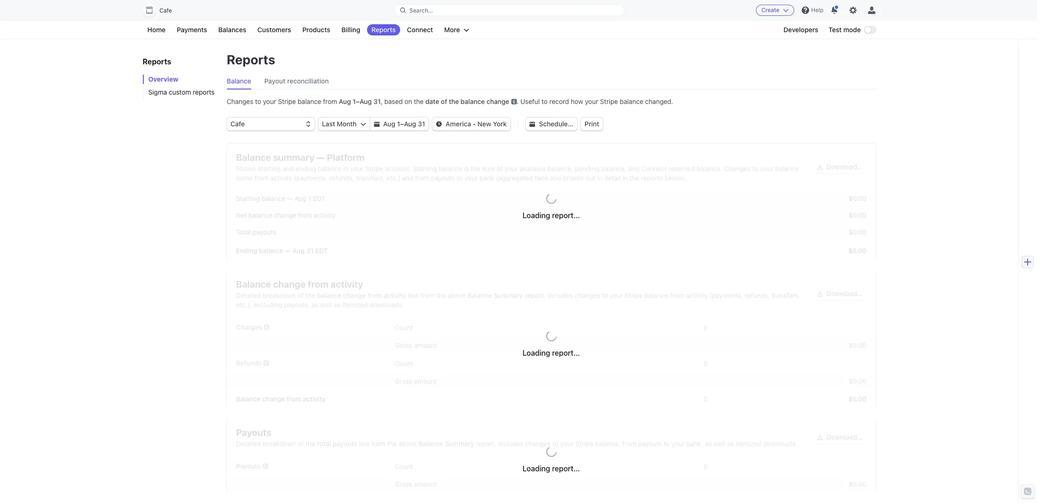 Task type: locate. For each thing, give the bounding box(es) containing it.
0 horizontal spatial includes
[[498, 440, 523, 448]]

starting
[[413, 165, 437, 173], [236, 195, 260, 203]]

payouts inside payouts detailed breakdown of the total payouts line from the above balance summary report. includes changes to your stripe balance, from payouts to your bank, as well as itemized downloads.
[[236, 428, 271, 438]]

aug down on
[[404, 120, 416, 128]]

america - new york
[[446, 120, 507, 128]]

1 gross from the top
[[395, 342, 412, 350]]

3 download… from the top
[[827, 434, 863, 442]]

reports up balance link
[[227, 52, 275, 67]]

1 loading report… from the top
[[523, 212, 580, 220]]

1 vertical spatial refunds,
[[745, 292, 770, 300]]

0 vertical spatial includes
[[548, 292, 573, 300]]

total payouts
[[236, 228, 276, 236]]

0 horizontal spatial summary
[[445, 440, 474, 448]]

2 vertical spatial download… button
[[813, 431, 866, 445]]

1 horizontal spatial changes
[[575, 292, 600, 300]]

1 vertical spatial loading
[[523, 349, 550, 358]]

2 vertical spatial 0 cell
[[554, 460, 708, 474]]

downloads. inside the . includes changes to your stripe balance from activity (payments, refunds, transfers, etc.), excluding payouts, as well as itemized downloads.
[[370, 301, 404, 309]]

payouts right total
[[252, 228, 276, 236]]

2 horizontal spatial 31
[[418, 120, 425, 128]]

2 vertical spatial 1
[[308, 195, 311, 203]]

breakdown up excluding
[[263, 292, 296, 300]]

summary
[[273, 152, 315, 163]]

1 vertical spatial svg image
[[817, 164, 823, 170]]

payouts for payouts
[[236, 463, 261, 471]]

in right detail
[[623, 174, 628, 182]]

1 horizontal spatial line
[[408, 292, 419, 300]]

cell
[[554, 342, 708, 350], [236, 481, 390, 489]]

1 horizontal spatial in
[[597, 174, 602, 182]]

1 horizontal spatial well
[[714, 440, 725, 448]]

1 vertical spatial gross
[[395, 378, 412, 386]]

31 for aug 1 – aug 31
[[418, 120, 425, 128]]

1 vertical spatial changes
[[724, 165, 751, 173]]

3 row from the top
[[227, 224, 876, 241]]

stripe inside balance summary — platform shows starting and ending balance in your stripe account. starting balance is the sum of your available balance, pending balance, and connect reserved balance. changes to your balance come from activity (payments, refunds, transfers, etc.) and from payouts to your bank (aggregated here and broken out in detail in the reports below).
[[365, 165, 383, 173]]

row containing balance change from activity
[[227, 389, 876, 410]]

2 balance change from activity from the top
[[236, 396, 326, 403]]

0 vertical spatial well
[[320, 301, 332, 309]]

1 vertical spatial balance change from activity
[[236, 396, 326, 403]]

— for ending balance —
[[285, 247, 291, 255]]

svg image
[[360, 121, 366, 127], [374, 121, 380, 127], [530, 121, 535, 127], [817, 291, 823, 297], [817, 435, 823, 441]]

1 vertical spatial $0.00 cell
[[712, 378, 866, 386]]

0 vertical spatial itemized
[[342, 301, 368, 309]]

0 vertical spatial —
[[317, 152, 325, 163]]

report… for platform
[[552, 212, 580, 220]]

row containing net balance change from activity
[[227, 207, 876, 224]]

0 vertical spatial (payments,
[[294, 174, 328, 182]]

amount for refunds
[[414, 378, 437, 386]]

0 vertical spatial .
[[517, 98, 519, 106]]

1 gross amount from the top
[[395, 342, 437, 350]]

2 payouts from the top
[[236, 463, 261, 471]]

Search… search field
[[395, 4, 624, 16]]

3 $0.00 cell from the top
[[712, 481, 866, 489]]

loading report… for platform
[[523, 212, 580, 220]]

2 horizontal spatial 1
[[397, 120, 400, 128]]

balance
[[227, 77, 251, 85], [236, 152, 271, 163], [236, 279, 271, 290], [468, 292, 492, 300], [236, 396, 261, 403], [419, 440, 443, 448]]

changed.
[[645, 98, 673, 106]]

31
[[374, 98, 381, 106], [418, 120, 425, 128], [306, 247, 314, 255]]

total
[[236, 228, 251, 236]]

1 download… from the top
[[827, 163, 863, 171]]

3 0 from the top
[[704, 396, 708, 403]]

0 cell for $0.00
[[554, 357, 708, 370]]

well inside the . includes changes to your stripe balance from activity (payments, refunds, transfers, etc.), excluding payouts, as well as itemized downloads.
[[320, 301, 332, 309]]

0 horizontal spatial above
[[399, 440, 417, 448]]

1 horizontal spatial transfers,
[[772, 292, 800, 300]]

2 0 cell from the top
[[554, 357, 708, 370]]

payouts
[[431, 174, 455, 182], [252, 228, 276, 236], [333, 440, 357, 448], [638, 440, 662, 448]]

payout reconciliation
[[264, 77, 329, 85]]

summary left report.
[[445, 440, 474, 448]]

in
[[343, 165, 349, 173], [597, 174, 602, 182], [623, 174, 628, 182]]

test
[[829, 26, 842, 34]]

10 row from the top
[[227, 457, 876, 477]]

0 horizontal spatial reports
[[143, 57, 171, 66]]

0 for payouts
[[704, 463, 708, 471]]

stripe
[[278, 98, 296, 106], [600, 98, 618, 106], [365, 165, 383, 173], [625, 292, 643, 300], [575, 440, 593, 448]]

of up payouts,
[[298, 292, 304, 300]]

1 vertical spatial count
[[395, 360, 413, 368]]

0 horizontal spatial 31
[[306, 247, 314, 255]]

1 horizontal spatial (payments,
[[709, 292, 743, 300]]

1 vertical spatial well
[[714, 440, 725, 448]]

reports left the below).
[[641, 174, 663, 182]]

in down platform at the top left
[[343, 165, 349, 173]]

download… for platform
[[827, 163, 863, 171]]

1 loading from the top
[[523, 212, 550, 220]]

1 down based
[[397, 120, 400, 128]]

reports right custom
[[193, 88, 215, 96]]

payments
[[177, 26, 207, 34]]

2 vertical spatial —
[[285, 247, 291, 255]]

starting balance — aug 1 edt
[[236, 195, 325, 203]]

available
[[520, 165, 546, 173]]

0 vertical spatial downloads.
[[370, 301, 404, 309]]

america - new york button
[[433, 118, 511, 131]]

— left platform at the top left
[[317, 152, 325, 163]]

activity inside the . includes changes to your stripe balance from activity (payments, refunds, transfers, etc.), excluding payouts, as well as itemized downloads.
[[686, 292, 708, 300]]

loading for platform
[[523, 212, 550, 220]]

month
[[337, 120, 357, 128]]

payouts right total at left
[[333, 440, 357, 448]]

1 vertical spatial —
[[287, 195, 293, 203]]

2 gross amount from the top
[[395, 378, 437, 386]]

breakdown
[[263, 292, 296, 300], [263, 440, 296, 448]]

downloads. inside payouts detailed breakdown of the total payouts line from the above balance summary report. includes changes to your stripe balance, from payouts to your bank, as well as itemized downloads.
[[763, 440, 798, 448]]

1 vertical spatial starting
[[236, 195, 260, 203]]

0 vertical spatial count
[[395, 324, 413, 332]]

transfers, inside the . includes changes to your stripe balance from activity (payments, refunds, transfers, etc.), excluding payouts, as well as itemized downloads.
[[772, 292, 800, 300]]

well right bank,
[[714, 440, 725, 448]]

row containing total payouts
[[227, 224, 876, 241]]

account.
[[385, 165, 411, 173]]

downloads.
[[370, 301, 404, 309], [763, 440, 798, 448]]

$0.00 cell
[[712, 342, 866, 350], [712, 378, 866, 386], [712, 481, 866, 489]]

overview link
[[143, 75, 217, 84]]

to
[[255, 98, 261, 106], [542, 98, 548, 106], [752, 165, 758, 173], [457, 174, 463, 182], [602, 292, 608, 300], [553, 440, 559, 448], [664, 440, 670, 448]]

svg image for america - new york
[[436, 121, 442, 127]]

tab list
[[227, 75, 876, 90]]

help
[[811, 7, 824, 14]]

5 row from the top
[[227, 318, 876, 338]]

2 detailed from the top
[[236, 440, 261, 448]]

well
[[320, 301, 332, 309], [714, 440, 725, 448]]

1 horizontal spatial summary
[[494, 292, 523, 300]]

connect down search… in the left of the page
[[407, 26, 433, 34]]

reports
[[193, 88, 215, 96], [641, 174, 663, 182]]

reports link
[[367, 24, 400, 35]]

of right sum
[[497, 165, 503, 173]]

svg image
[[436, 121, 442, 127], [817, 164, 823, 170]]

1 vertical spatial summary
[[445, 440, 474, 448]]

breakdown left total at left
[[263, 440, 296, 448]]

0 cell
[[554, 321, 708, 334], [554, 357, 708, 370], [554, 460, 708, 474]]

3 loading from the top
[[523, 465, 550, 473]]

grid for balance change from activity
[[227, 318, 876, 410]]

1 vertical spatial report…
[[552, 349, 580, 358]]

balances
[[218, 26, 246, 34]]

1 horizontal spatial 31
[[374, 98, 381, 106]]

loading
[[523, 212, 550, 220], [523, 349, 550, 358], [523, 465, 550, 473]]

0 vertical spatial reports
[[193, 88, 215, 96]]

1 vertical spatial connect
[[641, 165, 667, 173]]

1 grid from the top
[[227, 191, 876, 262]]

2 vertical spatial count
[[395, 463, 413, 471]]

2 0 from the top
[[704, 360, 708, 368]]

summary
[[494, 292, 523, 300], [445, 440, 474, 448]]

0 vertical spatial cell
[[554, 342, 708, 350]]

net
[[236, 212, 247, 219]]

. for includes
[[544, 292, 546, 300]]

loading report…
[[523, 212, 580, 220], [523, 349, 580, 358], [523, 465, 580, 473]]

0 vertical spatial edt
[[313, 195, 325, 203]]

0 horizontal spatial refunds,
[[329, 174, 354, 182]]

1 vertical spatial itemized
[[736, 440, 761, 448]]

$0.00 cell for charges
[[712, 342, 866, 350]]

1 balance change from activity from the top
[[236, 279, 363, 290]]

0 horizontal spatial 1
[[308, 195, 311, 203]]

– left ,
[[356, 98, 360, 106]]

0 horizontal spatial .
[[517, 98, 519, 106]]

1 row from the top
[[227, 191, 876, 207]]

2 vertical spatial gross amount
[[395, 481, 437, 489]]

0 vertical spatial –
[[356, 98, 360, 106]]

Search… text field
[[395, 4, 624, 16]]

summary inside payouts detailed breakdown of the total payouts line from the above balance summary report. includes changes to your stripe balance, from payouts to your bank, as well as itemized downloads.
[[445, 440, 474, 448]]

0
[[704, 324, 708, 332], [704, 360, 708, 368], [704, 396, 708, 403], [704, 463, 708, 471]]

row
[[227, 191, 876, 207], [227, 207, 876, 224], [227, 224, 876, 241], [227, 241, 876, 262], [227, 318, 876, 338], [227, 338, 876, 354], [227, 354, 876, 374], [227, 374, 876, 389], [227, 389, 876, 410], [227, 457, 876, 477], [227, 477, 876, 493]]

2 report… from the top
[[552, 349, 580, 358]]

1 vertical spatial gross amount
[[395, 378, 437, 386]]

of
[[441, 98, 447, 106], [497, 165, 503, 173], [298, 292, 304, 300], [298, 440, 304, 448]]

itemized inside payouts detailed breakdown of the total payouts line from the above balance summary report. includes changes to your stripe balance, from payouts to your bank, as well as itemized downloads.
[[736, 440, 761, 448]]

gross
[[395, 342, 412, 350], [395, 378, 412, 386], [395, 481, 412, 489]]

how
[[571, 98, 583, 106]]

stripe inside payouts detailed breakdown of the total payouts line from the above balance summary report. includes changes to your stripe balance, from payouts to your bank, as well as itemized downloads.
[[575, 440, 593, 448]]

1 payouts from the top
[[236, 428, 271, 438]]

of left total at left
[[298, 440, 304, 448]]

1 horizontal spatial itemized
[[736, 440, 761, 448]]

1 vertical spatial 1
[[397, 120, 400, 128]]

– down based
[[400, 120, 404, 128]]

3 count from the top
[[395, 463, 413, 471]]

0 horizontal spatial –
[[356, 98, 360, 106]]

2 download… from the top
[[827, 290, 863, 298]]

gross amount
[[395, 342, 437, 350], [395, 378, 437, 386], [395, 481, 437, 489]]

home link
[[143, 24, 170, 35]]

7 row from the top
[[227, 354, 876, 374]]

0 vertical spatial payouts
[[236, 428, 271, 438]]

0 horizontal spatial changes
[[227, 98, 253, 106]]

grid containing charges
[[227, 318, 876, 410]]

1 horizontal spatial reports
[[641, 174, 663, 182]]

line inside payouts detailed breakdown of the total payouts line from the above balance summary report. includes changes to your stripe balance, from payouts to your bank, as well as itemized downloads.
[[359, 440, 370, 448]]

2 gross from the top
[[395, 378, 412, 386]]

4 0 from the top
[[704, 463, 708, 471]]

0 horizontal spatial (payments,
[[294, 174, 328, 182]]

2 grid from the top
[[227, 318, 876, 410]]

gross amount for refunds
[[395, 378, 437, 386]]

0 for refunds
[[704, 360, 708, 368]]

home
[[147, 26, 166, 34]]

2 horizontal spatial in
[[623, 174, 628, 182]]

2 vertical spatial report…
[[552, 465, 580, 473]]

0 horizontal spatial reports
[[193, 88, 215, 96]]

download… button for platform
[[813, 161, 866, 174]]

3 report… from the top
[[552, 465, 580, 473]]

1 vertical spatial download… button
[[813, 288, 866, 301]]

3 loading report… from the top
[[523, 465, 580, 473]]

itemized
[[342, 301, 368, 309], [736, 440, 761, 448]]

reports up overview
[[143, 57, 171, 66]]

includes right report
[[548, 292, 573, 300]]

activity
[[270, 174, 292, 182], [314, 212, 336, 219], [331, 279, 363, 290], [384, 292, 406, 300], [686, 292, 708, 300], [303, 396, 326, 403]]

1 vertical spatial edt
[[315, 247, 328, 255]]

2 count from the top
[[395, 360, 413, 368]]

1 amount from the top
[[414, 342, 437, 350]]

america
[[446, 120, 471, 128]]

3 gross amount from the top
[[395, 481, 437, 489]]

31 left the america
[[418, 120, 425, 128]]

aug down based
[[383, 120, 395, 128]]

broken
[[563, 174, 584, 182]]

0 horizontal spatial svg image
[[436, 121, 442, 127]]

0 vertical spatial gross
[[395, 342, 412, 350]]

transfers,
[[356, 174, 385, 182], [772, 292, 800, 300]]

changes right "balance."
[[724, 165, 751, 173]]

count
[[395, 324, 413, 332], [395, 360, 413, 368], [395, 463, 413, 471]]

row containing starting balance —
[[227, 191, 876, 207]]

refunds, inside balance summary — platform shows starting and ending balance in your stripe account. starting balance is the sum of your available balance, pending balance, and connect reserved balance. changes to your balance come from activity (payments, refunds, transfers, etc.) and from payouts to your bank (aggregated here and broken out in detail in the reports below).
[[329, 174, 354, 182]]

31 down the net balance change from activity
[[306, 247, 314, 255]]

2 loading report… from the top
[[523, 349, 580, 358]]

grid containing starting balance —
[[227, 191, 876, 262]]

0 horizontal spatial line
[[359, 440, 370, 448]]

schedule…
[[539, 120, 573, 128]]

0 cell for gross amount
[[554, 460, 708, 474]]

— up the net balance change from activity
[[287, 195, 293, 203]]

1 horizontal spatial downloads.
[[763, 440, 798, 448]]

starting right "account."
[[413, 165, 437, 173]]

0 horizontal spatial well
[[320, 301, 332, 309]]

2 breakdown from the top
[[263, 440, 296, 448]]

0 horizontal spatial transfers,
[[356, 174, 385, 182]]

4 row from the top
[[227, 241, 876, 262]]

0 vertical spatial 1
[[353, 98, 356, 106]]

1 report… from the top
[[552, 212, 580, 220]]

well right payouts,
[[320, 301, 332, 309]]

1 horizontal spatial cell
[[554, 342, 708, 350]]

1 horizontal spatial changes
[[724, 165, 751, 173]]

3 download… button from the top
[[813, 431, 866, 445]]

print
[[585, 120, 599, 128]]

3 0 cell from the top
[[554, 460, 708, 474]]

of inside balance summary — platform shows starting and ending balance in your stripe account. starting balance is the sum of your available balance, pending balance, and connect reserved balance. changes to your balance come from activity (payments, refunds, transfers, etc.) and from payouts to your bank (aggregated here and broken out in detail in the reports below).
[[497, 165, 503, 173]]

svg image inside america - new york button
[[436, 121, 442, 127]]

— down the net balance change from activity
[[285, 247, 291, 255]]

1 $0.00 cell from the top
[[712, 342, 866, 350]]

2 amount from the top
[[414, 378, 437, 386]]

line
[[408, 292, 419, 300], [359, 440, 370, 448]]

grid
[[227, 191, 876, 262], [227, 318, 876, 410]]

changes inside balance summary — platform shows starting and ending balance in your stripe account. starting balance is the sum of your available balance, pending balance, and connect reserved balance. changes to your balance come from activity (payments, refunds, transfers, etc.) and from payouts to your bank (aggregated here and broken out in detail in the reports below).
[[724, 165, 751, 173]]

starting up net
[[236, 195, 260, 203]]

0 vertical spatial loading
[[523, 212, 550, 220]]

last
[[322, 120, 335, 128]]

2 row from the top
[[227, 207, 876, 224]]

of right date
[[441, 98, 447, 106]]

1 vertical spatial loading report…
[[523, 349, 580, 358]]

connect
[[407, 26, 433, 34], [641, 165, 667, 173]]

2 vertical spatial 31
[[306, 247, 314, 255]]

above
[[448, 292, 466, 300], [399, 440, 417, 448]]

to inside the . includes changes to your stripe balance from activity (payments, refunds, transfers, etc.), excluding payouts, as well as itemized downloads.
[[602, 292, 608, 300]]

changes inside payouts detailed breakdown of the total payouts line from the above balance summary report. includes changes to your stripe balance, from payouts to your bank, as well as itemized downloads.
[[525, 440, 551, 448]]

1 vertical spatial transfers,
[[772, 292, 800, 300]]

1 horizontal spatial svg image
[[817, 164, 823, 170]]

changes
[[227, 98, 253, 106], [724, 165, 751, 173]]

in right out
[[597, 174, 602, 182]]

1 0 from the top
[[704, 324, 708, 332]]

includes right report.
[[498, 440, 523, 448]]

1 vertical spatial .
[[544, 292, 546, 300]]

2 vertical spatial loading report…
[[523, 465, 580, 473]]

9 row from the top
[[227, 389, 876, 410]]

. includes changes to your stripe balance from activity (payments, refunds, transfers, etc.), excluding payouts, as well as itemized downloads.
[[236, 292, 800, 309]]

balance inside balance summary — platform shows starting and ending balance in your stripe account. starting balance is the sum of your available balance, pending balance, and connect reserved balance. changes to your balance come from activity (payments, refunds, transfers, etc.) and from payouts to your bank (aggregated here and broken out in detail in the reports below).
[[236, 152, 271, 163]]

1 vertical spatial payouts
[[236, 463, 261, 471]]

changes
[[575, 292, 600, 300], [525, 440, 551, 448]]

svg image inside schedule… button
[[530, 121, 535, 127]]

report… for of
[[552, 465, 580, 473]]

reports loading completed element
[[227, 75, 876, 502]]

payouts left bank,
[[638, 440, 662, 448]]

your
[[263, 98, 276, 106], [585, 98, 598, 106], [350, 165, 364, 173], [505, 165, 518, 173], [760, 165, 774, 173], [464, 174, 478, 182], [610, 292, 623, 300], [560, 440, 574, 448], [672, 440, 685, 448]]

1 vertical spatial breakdown
[[263, 440, 296, 448]]

change
[[487, 98, 509, 106], [274, 212, 296, 219], [273, 279, 306, 290], [343, 292, 366, 300], [262, 396, 285, 403]]

2 vertical spatial amount
[[414, 481, 437, 489]]

summary left report
[[494, 292, 523, 300]]

1 vertical spatial 0 cell
[[554, 357, 708, 370]]

1 vertical spatial reports
[[641, 174, 663, 182]]

0 vertical spatial balance change from activity
[[236, 279, 363, 290]]

1 up the net balance change from activity
[[308, 195, 311, 203]]

1 horizontal spatial includes
[[548, 292, 573, 300]]

count for count
[[395, 360, 413, 368]]

0 vertical spatial loading report…
[[523, 212, 580, 220]]

31 left based
[[374, 98, 381, 106]]

1 horizontal spatial refunds,
[[745, 292, 770, 300]]

— inside balance summary — platform shows starting and ending balance in your stripe account. starting balance is the sum of your available balance, pending balance, and connect reserved balance. changes to your balance come from activity (payments, refunds, transfers, etc.) and from payouts to your bank (aggregated here and broken out in detail in the reports below).
[[317, 152, 325, 163]]

changes down balance link
[[227, 98, 253, 106]]

payouts left bank at the left of the page
[[431, 174, 455, 182]]

reports right billing
[[371, 26, 396, 34]]

0 horizontal spatial itemized
[[342, 301, 368, 309]]

ending
[[236, 247, 257, 255]]

aug left ,
[[360, 98, 372, 106]]

1 up the month
[[353, 98, 356, 106]]

balance,
[[548, 165, 573, 173], [601, 165, 627, 173], [595, 440, 621, 448]]

useful
[[520, 98, 540, 106]]

aug up the net balance change from activity
[[295, 195, 306, 203]]

download…
[[827, 163, 863, 171], [827, 290, 863, 298], [827, 434, 863, 442]]

1 vertical spatial download…
[[827, 290, 863, 298]]

0 vertical spatial breakdown
[[263, 292, 296, 300]]

0 vertical spatial 31
[[374, 98, 381, 106]]

. inside the . includes changes to your stripe balance from activity (payments, refunds, transfers, etc.), excluding payouts, as well as itemized downloads.
[[544, 292, 546, 300]]

here
[[535, 174, 548, 182]]

0 vertical spatial gross amount
[[395, 342, 437, 350]]

0 vertical spatial amount
[[414, 342, 437, 350]]

1 download… button from the top
[[813, 161, 866, 174]]

(payments, inside the . includes changes to your stripe balance from activity (payments, refunds, transfers, etc.), excluding payouts, as well as itemized downloads.
[[709, 292, 743, 300]]

connect up the below).
[[641, 165, 667, 173]]



Task type: vqa. For each thing, say whether or not it's contained in the screenshot.
. Includes changes to your Stripe balance from activity (payments, refunds, transfers, etc.), excluding payouts, as well as itemized downloads. at the bottom
yes



Task type: describe. For each thing, give the bounding box(es) containing it.
more
[[444, 26, 460, 34]]

. for useful
[[517, 98, 519, 106]]

sigma custom reports link
[[143, 88, 217, 97]]

ending balance — aug 31 edt
[[236, 247, 328, 255]]

of inside payouts detailed breakdown of the total payouts line from the above balance summary report. includes changes to your stripe balance, from payouts to your bank, as well as itemized downloads.
[[298, 440, 304, 448]]

shows
[[236, 165, 256, 173]]

york
[[493, 120, 507, 128]]

balances link
[[214, 24, 251, 35]]

svg image for download…
[[817, 164, 823, 170]]

overview
[[148, 75, 178, 83]]

row containing charges
[[227, 318, 876, 338]]

reports inside balance summary — platform shows starting and ending balance in your stripe account. starting balance is the sum of your available balance, pending balance, and connect reserved balance. changes to your balance come from activity (payments, refunds, transfers, etc.) and from payouts to your bank (aggregated here and broken out in detail in the reports below).
[[641, 174, 663, 182]]

custom
[[169, 88, 191, 96]]

— for balance summary — platform
[[317, 152, 325, 163]]

detailed inside payouts detailed breakdown of the total payouts line from the above balance summary report. includes changes to your stripe balance, from payouts to your bank, as well as itemized downloads.
[[236, 440, 261, 448]]

based
[[384, 98, 403, 106]]

last month
[[322, 120, 357, 128]]

excluding
[[253, 301, 282, 309]]

breakdown inside payouts detailed breakdown of the total payouts line from the above balance summary report. includes changes to your stripe balance, from payouts to your bank, as well as itemized downloads.
[[263, 440, 296, 448]]

report.
[[476, 440, 496, 448]]

sum
[[482, 165, 495, 173]]

1 count from the top
[[395, 324, 413, 332]]

2 $0.00 cell from the top
[[712, 378, 866, 386]]

balance inside the . includes changes to your stripe balance from activity (payments, refunds, transfers, etc.), excluding payouts, as well as itemized downloads.
[[645, 292, 668, 300]]

pending
[[575, 165, 599, 173]]

refunds
[[236, 360, 262, 368]]

search…
[[409, 7, 433, 14]]

customers
[[258, 26, 291, 34]]

11 row from the top
[[227, 477, 876, 493]]

payouts detailed breakdown of the total payouts line from the above balance summary report. includes changes to your stripe balance, from payouts to your bank, as well as itemized downloads.
[[236, 428, 798, 448]]

billing link
[[337, 24, 365, 35]]

developers
[[784, 26, 818, 34]]

3 gross from the top
[[395, 481, 412, 489]]

(payments, inside balance summary — platform shows starting and ending balance in your stripe account. starting balance is the sum of your available balance, pending balance, and connect reserved balance. changes to your balance come from activity (payments, refunds, transfers, etc.) and from payouts to your bank (aggregated here and broken out in detail in the reports below).
[[294, 174, 328, 182]]

billing
[[341, 26, 360, 34]]

0 vertical spatial above
[[448, 292, 466, 300]]

$0.00 cell for payouts
[[712, 481, 866, 489]]

gross amount for charges
[[395, 342, 437, 350]]

6 row from the top
[[227, 338, 876, 354]]

-
[[473, 120, 476, 128]]

aug 1 – aug 31
[[383, 120, 425, 128]]

8 row from the top
[[227, 374, 876, 389]]

detail
[[604, 174, 621, 182]]

edt for starting balance — aug 1 edt
[[313, 195, 325, 203]]

products
[[302, 26, 330, 34]]

3 amount from the top
[[414, 481, 437, 489]]

0 vertical spatial summary
[[494, 292, 523, 300]]

. useful to record how your stripe balance changed.
[[517, 98, 673, 106]]

etc.),
[[236, 301, 252, 309]]

more button
[[440, 24, 474, 35]]

balance link
[[227, 75, 257, 90]]

stripe inside the . includes changes to your stripe balance from activity (payments, refunds, transfers, etc.), excluding payouts, as well as itemized downloads.
[[625, 292, 643, 300]]

customers link
[[253, 24, 296, 35]]

grid for balance summary — platform
[[227, 191, 876, 262]]

report
[[525, 292, 544, 300]]

connect inside balance summary — platform shows starting and ending balance in your stripe account. starting balance is the sum of your available balance, pending balance, and connect reserved balance. changes to your balance come from activity (payments, refunds, transfers, etc.) and from payouts to your bank (aggregated here and broken out in detail in the reports below).
[[641, 165, 667, 173]]

schedule… button
[[526, 118, 577, 131]]

sigma custom reports
[[148, 88, 215, 96]]

row containing refunds
[[227, 354, 876, 374]]

developers link
[[779, 24, 823, 35]]

etc.)
[[387, 174, 400, 182]]

0 horizontal spatial in
[[343, 165, 349, 173]]

new
[[478, 120, 491, 128]]

loading report… for of
[[523, 465, 580, 473]]

0 horizontal spatial starting
[[236, 195, 260, 203]]

date of the balance change
[[425, 98, 509, 106]]

tab list containing balance
[[227, 75, 876, 90]]

transfers, inside balance summary — platform shows starting and ending balance in your stripe account. starting balance is the sum of your available balance, pending balance, and connect reserved balance. changes to your balance come from activity (payments, refunds, transfers, etc.) and from payouts to your bank (aggregated here and broken out in detail in the reports below).
[[356, 174, 385, 182]]

0 horizontal spatial connect
[[407, 26, 433, 34]]

balance change from activity for detailed breakdown of the
[[236, 279, 363, 290]]

balance.
[[697, 165, 722, 173]]

,
[[381, 98, 383, 106]]

aug up the month
[[339, 98, 351, 106]]

loading for of
[[523, 465, 550, 473]]

changes to your stripe balance from aug 1 – aug 31 , based on the
[[227, 98, 424, 106]]

1 vertical spatial cell
[[236, 481, 390, 489]]

2 download… button from the top
[[813, 288, 866, 301]]

print button
[[581, 118, 603, 131]]

refunds, inside the . includes changes to your stripe balance from activity (payments, refunds, transfers, etc.), excluding payouts, as well as itemized downloads.
[[745, 292, 770, 300]]

payout reconciliation link
[[264, 75, 334, 90]]

products link
[[298, 24, 335, 35]]

row containing ending balance —
[[227, 241, 876, 262]]

bank
[[479, 174, 494, 182]]

platform
[[327, 152, 365, 163]]

balance summary — platform shows starting and ending balance in your stripe account. starting balance is the sum of your available balance, pending balance, and connect reserved balance. changes to your balance come from activity (payments, refunds, transfers, etc.) and from payouts to your bank (aggregated here and broken out in detail in the reports below).
[[236, 152, 799, 182]]

out
[[586, 174, 595, 182]]

2 loading from the top
[[523, 349, 550, 358]]

0 for charges
[[704, 324, 708, 332]]

bank,
[[687, 440, 703, 448]]

balance, inside payouts detailed breakdown of the total payouts line from the above balance summary report. includes changes to your stripe balance, from payouts to your bank, as well as itemized downloads.
[[595, 440, 621, 448]]

test mode
[[829, 26, 861, 34]]

download… button for of
[[813, 431, 866, 445]]

above inside payouts detailed breakdown of the total payouts line from the above balance summary report. includes changes to your stripe balance, from payouts to your bank, as well as itemized downloads.
[[399, 440, 417, 448]]

includes inside the . includes changes to your stripe balance from activity (payments, refunds, transfers, etc.), excluding payouts, as well as itemized downloads.
[[548, 292, 573, 300]]

1 detailed from the top
[[236, 292, 261, 300]]

well inside payouts detailed breakdown of the total payouts line from the above balance summary report. includes changes to your stripe balance, from payouts to your bank, as well as itemized downloads.
[[714, 440, 725, 448]]

itemized inside the . includes changes to your stripe balance from activity (payments, refunds, transfers, etc.), excluding payouts, as well as itemized downloads.
[[342, 301, 368, 309]]

count for detailed breakdown of the
[[395, 463, 413, 471]]

gross for charges
[[395, 342, 412, 350]]

ending
[[296, 165, 316, 173]]

on
[[405, 98, 412, 106]]

create
[[762, 7, 780, 14]]

edt for ending balance — aug 31 edt
[[315, 247, 328, 255]]

your inside the . includes changes to your stripe balance from activity (payments, refunds, transfers, etc.), excluding payouts, as well as itemized downloads.
[[610, 292, 623, 300]]

row containing payouts
[[227, 457, 876, 477]]

starting inside balance summary — platform shows starting and ending balance in your stripe account. starting balance is the sum of your available balance, pending balance, and connect reserved balance. changes to your balance come from activity (payments, refunds, transfers, etc.) and from payouts to your bank (aggregated here and broken out in detail in the reports below).
[[413, 165, 437, 173]]

cafe button
[[143, 4, 181, 17]]

reserved
[[669, 165, 695, 173]]

(aggregated
[[496, 174, 533, 182]]

last month button
[[318, 118, 370, 131]]

changes inside the . includes changes to your stripe balance from activity (payments, refunds, transfers, etc.), excluding payouts, as well as itemized downloads.
[[575, 292, 600, 300]]

0 vertical spatial line
[[408, 292, 419, 300]]

come
[[236, 174, 253, 182]]

payments link
[[172, 24, 212, 35]]

1 horizontal spatial 1
[[353, 98, 356, 106]]

1 horizontal spatial reports
[[227, 52, 275, 67]]

0 vertical spatial changes
[[227, 98, 253, 106]]

record
[[549, 98, 569, 106]]

includes inside payouts detailed breakdown of the total payouts line from the above balance summary report. includes changes to your stripe balance, from payouts to your bank, as well as itemized downloads.
[[498, 440, 523, 448]]

connect link
[[402, 24, 438, 35]]

create button
[[756, 5, 795, 16]]

balance change from activity for 0
[[236, 396, 326, 403]]

aug down the net balance change from activity
[[293, 247, 305, 255]]

activity inside balance summary — platform shows starting and ending balance in your stripe account. starting balance is the sum of your available balance, pending balance, and connect reserved balance. changes to your balance come from activity (payments, refunds, transfers, etc.) and from payouts to your bank (aggregated here and broken out in detail in the reports below).
[[270, 174, 292, 182]]

payout
[[264, 77, 285, 85]]

is
[[464, 165, 469, 173]]

payouts,
[[284, 301, 310, 309]]

payouts for payouts detailed breakdown of the total payouts line from the above balance summary report. includes changes to your stripe balance, from payouts to your bank, as well as itemized downloads.
[[236, 428, 271, 438]]

payouts inside balance summary — platform shows starting and ending balance in your stripe account. starting balance is the sum of your available balance, pending balance, and connect reserved balance. changes to your balance come from activity (payments, refunds, transfers, etc.) and from payouts to your bank (aggregated here and broken out in detail in the reports below).
[[431, 174, 455, 182]]

1 vertical spatial –
[[400, 120, 404, 128]]

total
[[317, 440, 331, 448]]

31 for ending balance — aug 31 edt
[[306, 247, 314, 255]]

mode
[[843, 26, 861, 34]]

gross for refunds
[[395, 378, 412, 386]]

balance inside payouts detailed breakdown of the total payouts line from the above balance summary report. includes changes to your stripe balance, from payouts to your bank, as well as itemized downloads.
[[419, 440, 443, 448]]

below).
[[665, 174, 687, 182]]

amount for charges
[[414, 342, 437, 350]]

— for starting balance —
[[287, 195, 293, 203]]

detailed breakdown of the balance change from activity line from the above balance summary report
[[236, 292, 544, 300]]

date
[[425, 98, 439, 106]]

help button
[[798, 3, 827, 18]]

reconciliation
[[287, 77, 329, 85]]

charges
[[236, 324, 262, 332]]

svg image inside last month popup button
[[360, 121, 366, 127]]

from inside the . includes changes to your stripe balance from activity (payments, refunds, transfers, etc.), excluding payouts, as well as itemized downloads.
[[670, 292, 684, 300]]

sigma
[[148, 88, 167, 96]]

download… for of
[[827, 434, 863, 442]]

1 0 cell from the top
[[554, 321, 708, 334]]

1 breakdown from the top
[[263, 292, 296, 300]]

2 horizontal spatial reports
[[371, 26, 396, 34]]



